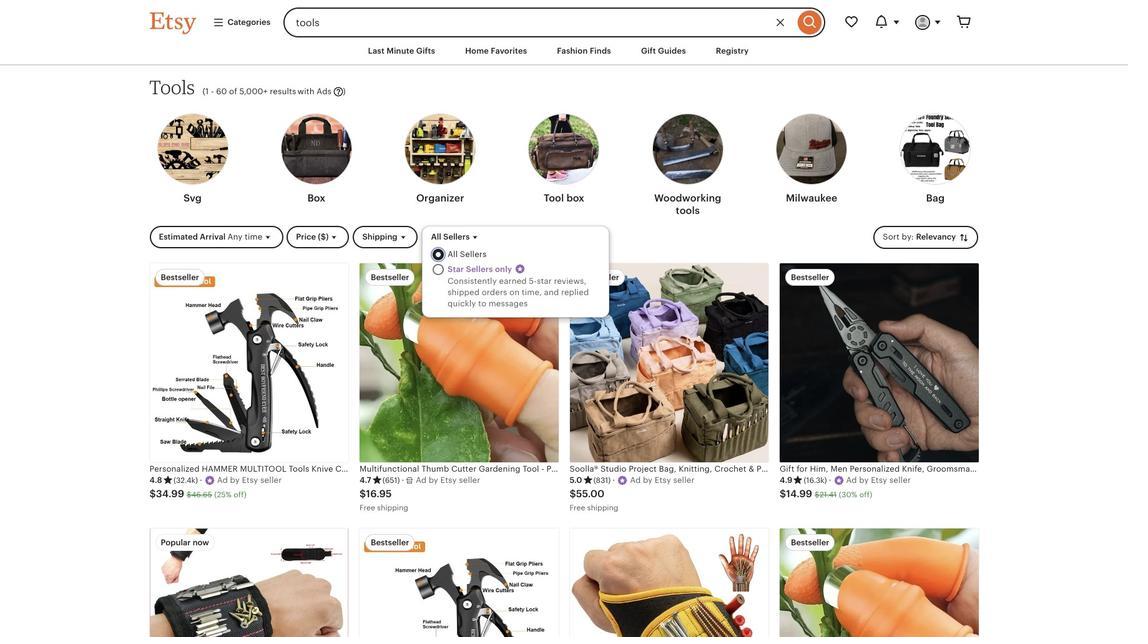 Task type: locate. For each thing, give the bounding box(es) containing it.
$ inside $ 16.95 free shipping
[[360, 489, 366, 501]]

d up (30% on the right of page
[[852, 476, 858, 485]]

3 etsy from the left
[[655, 476, 671, 485]]

4 b from the left
[[860, 476, 865, 485]]

only
[[495, 265, 512, 275]]

etsy
[[242, 476, 258, 485], [441, 476, 457, 485], [655, 476, 671, 485], [872, 476, 888, 485]]

all sellers for all sellers dropdown button
[[431, 232, 470, 242]]

4 a d b y etsy seller from the left
[[847, 476, 911, 485]]

sellers up all sellers link
[[444, 232, 470, 242]]

· right '(831)'
[[613, 476, 615, 485]]

1 off) from the left
[[234, 491, 247, 500]]

0 horizontal spatial personalized hammer multitool tools knive custom engraved christmas gifts for him dad son boyfriend gift for men groomsmen camping  fishing image
[[150, 264, 349, 463]]

price ($)
[[296, 232, 329, 242]]

shipping inside $ 16.95 free shipping
[[377, 504, 409, 513]]

with left ads at the left
[[298, 87, 315, 96]]

all sellers inside option group
[[448, 250, 487, 259]]

3 y from the left
[[648, 476, 653, 485]]

tool left box
[[544, 193, 564, 204]]

1 vertical spatial all sellers
[[448, 250, 487, 259]]

and for pick,
[[614, 465, 629, 474]]

all sellers
[[431, 232, 470, 242], [448, 250, 487, 259]]

categories button
[[203, 11, 280, 34]]

estimated
[[159, 232, 198, 242]]

b down 'thumb'
[[429, 476, 434, 485]]

seller for 4.7
[[459, 476, 481, 485]]

3 b from the left
[[643, 476, 649, 485]]

$ for 14.99
[[780, 489, 787, 501]]

1 b from the left
[[230, 476, 236, 485]]

1 horizontal spatial and
[[614, 465, 629, 474]]

· for 4.9
[[829, 476, 832, 485]]

· right (651)
[[402, 476, 404, 485]]

seller
[[261, 476, 282, 485], [459, 476, 481, 485], [674, 476, 695, 485], [890, 476, 911, 485]]

bestseller for 5.0
[[581, 273, 620, 283]]

$ down 4.9
[[780, 489, 787, 501]]

bestseller for 4.7
[[371, 273, 409, 283]]

a d b y etsy seller up (25%
[[217, 476, 282, 485]]

fashion finds link
[[548, 40, 621, 63]]

consistently
[[448, 277, 497, 286]]

free inside $ 55.00 free shipping
[[570, 504, 586, 513]]

0 vertical spatial -
[[211, 87, 214, 96]]

1 horizontal spatial shipping
[[588, 504, 619, 513]]

0 horizontal spatial off)
[[234, 491, 247, 500]]

0 vertical spatial multifunctional thumb cutter gardening tool - prune, cut, pick, and separate veggies with ease! image
[[360, 264, 559, 463]]

binyatools magnetic wristband tool with super strong magnets holds screws nails, drill bit, wrist support design, gift handyman electricians image
[[570, 529, 769, 638]]

2 etsy from the left
[[441, 476, 457, 485]]

a up (30% on the right of page
[[847, 476, 852, 485]]

and down star
[[544, 288, 559, 298]]

y down separate
[[648, 476, 653, 485]]

etsy for 4.7
[[441, 476, 457, 485]]

y up $ 14.99 $ 21.41 (30% off) on the bottom right of page
[[865, 476, 869, 485]]

veggies
[[669, 465, 701, 474]]

0 horizontal spatial -
[[211, 87, 214, 96]]

tools
[[150, 76, 195, 99]]

·
[[200, 476, 202, 485], [402, 476, 404, 485], [613, 476, 615, 485], [829, 476, 832, 485]]

shipping
[[363, 232, 398, 242]]

multifunctional thumb cutter gardening tool - prune, cut, pick, and separate veggies with ease!
[[360, 465, 743, 474]]

1 horizontal spatial -
[[542, 465, 545, 474]]

1 vertical spatial -
[[542, 465, 545, 474]]

2 b from the left
[[429, 476, 434, 485]]

prune,
[[547, 465, 572, 474]]

y down 'thumb'
[[434, 476, 439, 485]]

3 d from the left
[[636, 476, 641, 485]]

sellers for star sellers only link
[[466, 265, 493, 275]]

off) inside $ 34.99 $ 46.65 (25% off)
[[234, 491, 247, 500]]

1 shipping from the left
[[377, 504, 409, 513]]

$ down the 4.7
[[360, 489, 366, 501]]

free
[[360, 504, 375, 513], [570, 504, 586, 513]]

55.00
[[576, 489, 605, 501]]

1 a d b y etsy seller from the left
[[217, 476, 282, 485]]

all inside dropdown button
[[431, 232, 442, 242]]

gift guides
[[641, 46, 686, 56]]

b for 5.0
[[643, 476, 649, 485]]

pick,
[[593, 465, 612, 474]]

4 a from the left
[[847, 476, 852, 485]]

all down organizer
[[431, 232, 442, 242]]

4 seller from the left
[[890, 476, 911, 485]]

(651)
[[383, 477, 400, 485]]

free inside $ 16.95 free shipping
[[360, 504, 375, 513]]

3 a d b y etsy seller from the left
[[630, 476, 695, 485]]

categories banner
[[127, 0, 1002, 37]]

menu bar containing last minute gifts
[[127, 37, 1002, 66]]

a
[[217, 476, 223, 485], [416, 476, 422, 485], [630, 476, 636, 485], [847, 476, 852, 485]]

(
[[203, 87, 205, 96]]

d down separate
[[636, 476, 641, 485]]

off) for 34.99
[[234, 491, 247, 500]]

b for 4.7
[[429, 476, 434, 485]]

d for 4.9
[[852, 476, 858, 485]]

1 vertical spatial and
[[614, 465, 629, 474]]

free for 16.95
[[360, 504, 375, 513]]

personalized hammer multitool tools knive custom engraved christmas gifts for him dad son boyfriend gift for men groomsmen camping  fishing image
[[150, 264, 349, 463], [360, 529, 559, 638]]

d
[[223, 476, 228, 485], [421, 476, 427, 485], [636, 476, 641, 485], [852, 476, 858, 485]]

a d b y etsy seller down separate
[[630, 476, 695, 485]]

4 y from the left
[[865, 476, 869, 485]]

0 vertical spatial all
[[431, 232, 442, 242]]

registry link
[[707, 40, 759, 63]]

1 horizontal spatial off)
[[860, 491, 873, 500]]

1 vertical spatial tool
[[523, 465, 540, 474]]

($)
[[318, 232, 329, 242]]

2 a from the left
[[416, 476, 422, 485]]

shipping down 16.95
[[377, 504, 409, 513]]

free down 16.95
[[360, 504, 375, 513]]

now
[[193, 538, 209, 548]]

b down separate
[[643, 476, 649, 485]]

a d b y etsy seller for 4.7
[[416, 476, 481, 485]]

shipped
[[448, 288, 480, 298]]

d for 5.0
[[636, 476, 641, 485]]

sellers up star sellers only
[[460, 250, 487, 259]]

multifunctional thumb cutter gardening tool - prune, cut, pick, and separate veggies with ease! image
[[360, 264, 559, 463], [780, 529, 979, 638]]

1 · from the left
[[200, 476, 202, 485]]

1 d from the left
[[223, 476, 228, 485]]

all up star
[[448, 250, 458, 259]]

$ down the (16.3k)
[[815, 491, 820, 500]]

0 horizontal spatial and
[[544, 288, 559, 298]]

gardening
[[479, 465, 521, 474]]

$ down 4.8
[[150, 489, 156, 501]]

4 d from the left
[[852, 476, 858, 485]]

option group
[[433, 249, 604, 310]]

0 horizontal spatial all
[[431, 232, 442, 242]]

b up (25%
[[230, 476, 236, 485]]

etsy for 4.8
[[242, 476, 258, 485]]

1 vertical spatial personalized hammer multitool tools knive custom engraved christmas gifts for him dad son boyfriend gift for men groomsmen camping  fishing image
[[360, 529, 559, 638]]

1 free from the left
[[360, 504, 375, 513]]

4 etsy from the left
[[872, 476, 888, 485]]

3 · from the left
[[613, 476, 615, 485]]

4 · from the left
[[829, 476, 832, 485]]

box
[[308, 193, 326, 204]]

etsy down separate
[[655, 476, 671, 485]]

b up $ 14.99 $ 21.41 (30% off) on the bottom right of page
[[860, 476, 865, 485]]

$ inside $ 55.00 free shipping
[[570, 489, 576, 501]]

consistently earned 5-star reviews, shipped orders on time, and replied quickly to messages
[[448, 277, 589, 309]]

· for 4.8
[[200, 476, 202, 485]]

with
[[298, 87, 315, 96], [703, 465, 720, 474]]

3 seller from the left
[[674, 476, 695, 485]]

sellers inside dropdown button
[[444, 232, 470, 242]]

results
[[270, 87, 296, 96]]

y for 4.9
[[865, 476, 869, 485]]

time
[[245, 232, 263, 242]]

arrival
[[200, 232, 226, 242]]

0 vertical spatial tool
[[544, 193, 564, 204]]

0 vertical spatial sellers
[[444, 232, 470, 242]]

tools
[[676, 205, 700, 217]]

fashion finds
[[557, 46, 612, 56]]

0 horizontal spatial shipping
[[377, 504, 409, 513]]

sellers up consistently
[[466, 265, 493, 275]]

$ down (32.4k)
[[187, 491, 192, 500]]

$ down "5.0"
[[570, 489, 576, 501]]

0 vertical spatial and
[[544, 288, 559, 298]]

0 vertical spatial all sellers
[[431, 232, 470, 242]]

bestseller for 4.9
[[791, 273, 830, 283]]

all sellers link
[[448, 249, 487, 261]]

- right 1
[[211, 87, 214, 96]]

d up (25%
[[223, 476, 228, 485]]

bestseller
[[161, 273, 199, 283], [371, 273, 409, 283], [581, 273, 620, 283], [791, 273, 830, 283], [371, 538, 409, 548], [791, 538, 830, 548]]

menu bar
[[127, 37, 1002, 66]]

favorites
[[491, 46, 527, 56]]

finds
[[590, 46, 612, 56]]

None search field
[[284, 7, 826, 37]]

1 vertical spatial sellers
[[460, 250, 487, 259]]

bag link
[[900, 110, 972, 210]]

1 horizontal spatial free
[[570, 504, 586, 513]]

organizer
[[416, 193, 465, 204]]

off) inside $ 14.99 $ 21.41 (30% off)
[[860, 491, 873, 500]]

minute
[[387, 46, 414, 56]]

2 · from the left
[[402, 476, 404, 485]]

etsy down 'thumb'
[[441, 476, 457, 485]]

all sellers up star
[[448, 250, 487, 259]]

shipping
[[377, 504, 409, 513], [588, 504, 619, 513]]

2 y from the left
[[434, 476, 439, 485]]

0 horizontal spatial multifunctional thumb cutter gardening tool - prune, cut, pick, and separate veggies with ease! image
[[360, 264, 559, 463]]

a down separate
[[630, 476, 636, 485]]

1 vertical spatial multifunctional thumb cutter gardening tool - prune, cut, pick, and separate veggies with ease! image
[[780, 529, 979, 638]]

1 horizontal spatial personalized hammer multitool tools knive custom engraved christmas gifts for him dad son boyfriend gift for men groomsmen camping  fishing image
[[360, 529, 559, 638]]

all sellers for all sellers link
[[448, 250, 487, 259]]

bestseller for 4.8
[[161, 273, 199, 283]]

2 a d b y etsy seller from the left
[[416, 476, 481, 485]]

free down 55.00
[[570, 504, 586, 513]]

etsy for 4.9
[[872, 476, 888, 485]]

and inside consistently earned 5-star reviews, shipped orders on time, and replied quickly to messages
[[544, 288, 559, 298]]

d down 'thumb'
[[421, 476, 427, 485]]

0 horizontal spatial with
[[298, 87, 315, 96]]

all sellers up all sellers link
[[431, 232, 470, 242]]

all
[[431, 232, 442, 242], [448, 250, 458, 259]]

(30%
[[839, 491, 858, 500]]

2 shipping from the left
[[588, 504, 619, 513]]

tool
[[544, 193, 564, 204], [523, 465, 540, 474]]

1 horizontal spatial with
[[703, 465, 720, 474]]

gift for him, men personalized knife, groomsman gift, wedding, best man, engraved name,text, pliers, carabiner, multi tool, idea from her image
[[780, 264, 979, 463]]

and for time,
[[544, 288, 559, 298]]

1 vertical spatial all
[[448, 250, 458, 259]]

2 free from the left
[[570, 504, 586, 513]]

· up $ 34.99 $ 46.65 (25% off)
[[200, 476, 202, 485]]

21.41
[[820, 491, 837, 500]]

and right pick,
[[614, 465, 629, 474]]

2 d from the left
[[421, 476, 427, 485]]

shipping for 55.00
[[588, 504, 619, 513]]

woodworking tools
[[655, 193, 722, 217]]

etsy up $ 34.99 $ 46.65 (25% off)
[[242, 476, 258, 485]]

bag
[[927, 193, 945, 204]]

of
[[229, 87, 237, 96]]

a d b y etsy seller up (30% on the right of page
[[847, 476, 911, 485]]

0 horizontal spatial free
[[360, 504, 375, 513]]

a d b y etsy seller down 'thumb'
[[416, 476, 481, 485]]

2 off) from the left
[[860, 491, 873, 500]]

by:
[[902, 232, 914, 242]]

star
[[537, 277, 552, 286]]

replied
[[561, 288, 589, 298]]

a up (25%
[[217, 476, 223, 485]]

price ($) button
[[287, 226, 349, 249]]

a d b y etsy seller
[[217, 476, 282, 485], [416, 476, 481, 485], [630, 476, 695, 485], [847, 476, 911, 485]]

sellers for all sellers dropdown button
[[444, 232, 470, 242]]

etsy up $ 14.99 $ 21.41 (30% off) on the bottom right of page
[[872, 476, 888, 485]]

1 etsy from the left
[[242, 476, 258, 485]]

$ 16.95 free shipping
[[360, 489, 409, 513]]

a d b y etsy seller for 4.8
[[217, 476, 282, 485]]

and
[[544, 288, 559, 298], [614, 465, 629, 474]]

1 horizontal spatial all
[[448, 250, 458, 259]]

2 seller from the left
[[459, 476, 481, 485]]

2 vertical spatial sellers
[[466, 265, 493, 275]]

all sellers inside all sellers dropdown button
[[431, 232, 470, 242]]

off) right (25%
[[234, 491, 247, 500]]

shipping for 16.95
[[377, 504, 409, 513]]

tool left prune,
[[523, 465, 540, 474]]

1 seller from the left
[[261, 476, 282, 485]]

earned
[[499, 277, 527, 286]]

y up $ 34.99 $ 46.65 (25% off)
[[235, 476, 240, 485]]

1 a from the left
[[217, 476, 223, 485]]

shipping down 55.00
[[588, 504, 619, 513]]

· for 5.0
[[613, 476, 615, 485]]

- left prune,
[[542, 465, 545, 474]]

$ 14.99 $ 21.41 (30% off)
[[780, 489, 873, 501]]

-
[[211, 87, 214, 96], [542, 465, 545, 474]]

1 horizontal spatial tool
[[544, 193, 564, 204]]

shipping inside $ 55.00 free shipping
[[588, 504, 619, 513]]

· up $ 14.99 $ 21.41 (30% off) on the bottom right of page
[[829, 476, 832, 485]]

sellers
[[444, 232, 470, 242], [460, 250, 487, 259], [466, 265, 493, 275]]

off) right (30% on the right of page
[[860, 491, 873, 500]]

1 horizontal spatial multifunctional thumb cutter gardening tool - prune, cut, pick, and separate veggies with ease! image
[[780, 529, 979, 638]]

0 vertical spatial personalized hammer multitool tools knive custom engraved christmas gifts for him dad son boyfriend gift for men groomsmen camping  fishing image
[[150, 264, 349, 463]]

a right (651)
[[416, 476, 422, 485]]

with left 'ease!'
[[703, 465, 720, 474]]

option group containing all sellers
[[433, 249, 604, 310]]

1 y from the left
[[235, 476, 240, 485]]

3 a from the left
[[630, 476, 636, 485]]



Task type: describe. For each thing, give the bounding box(es) containing it.
)
[[343, 87, 346, 96]]

sort
[[884, 232, 900, 242]]

cutter
[[452, 465, 477, 474]]

a d b y etsy seller for 5.0
[[630, 476, 695, 485]]

reviews,
[[554, 277, 587, 286]]

(831)
[[594, 477, 611, 485]]

Search for anything text field
[[284, 7, 795, 37]]

tool box link
[[529, 110, 600, 210]]

5,000+
[[240, 87, 268, 96]]

a for 4.7
[[416, 476, 422, 485]]

estimated arrival any time
[[159, 232, 263, 242]]

quickly
[[448, 300, 476, 309]]

5-
[[529, 277, 537, 286]]

home
[[466, 46, 489, 56]]

34.99
[[156, 489, 184, 501]]

(32.4k)
[[174, 477, 198, 485]]

off) for 14.99
[[860, 491, 873, 500]]

categories
[[228, 17, 271, 27]]

men's diy gadget wristband magnetic multi-tool perfect christmas gift, 21st or 18th birthday gift, xmas, for him, man gift, stocking filler image
[[150, 529, 349, 638]]

cut,
[[575, 465, 591, 474]]

price
[[296, 232, 316, 242]]

(25%
[[214, 491, 232, 500]]

woodworking tools link
[[653, 110, 724, 223]]

home favorites
[[466, 46, 527, 56]]

star sellers only
[[448, 265, 514, 275]]

0 vertical spatial with
[[298, 87, 315, 96]]

svg
[[184, 193, 202, 204]]

last minute gifts
[[368, 46, 436, 56]]

separate
[[631, 465, 667, 474]]

46.65
[[192, 491, 212, 500]]

ads
[[317, 87, 332, 96]]

registry
[[716, 46, 749, 56]]

1
[[205, 87, 209, 96]]

milwaukee link
[[777, 110, 848, 210]]

gift guides link
[[632, 40, 696, 63]]

sort by: relevancy
[[884, 232, 959, 242]]

popular
[[161, 538, 191, 548]]

$ inside $ 14.99 $ 21.41 (30% off)
[[815, 491, 820, 500]]

ease!
[[722, 465, 743, 474]]

to
[[478, 300, 486, 309]]

a d b y etsy seller for 4.9
[[847, 476, 911, 485]]

all for all sellers link
[[448, 250, 458, 259]]

seller for 4.9
[[890, 476, 911, 485]]

tool box
[[544, 193, 585, 204]]

b for 4.9
[[860, 476, 865, 485]]

all sellers button
[[422, 226, 491, 249]]

1 vertical spatial with
[[703, 465, 720, 474]]

· for 4.7
[[402, 476, 404, 485]]

d for 4.8
[[223, 476, 228, 485]]

with ads
[[298, 87, 332, 96]]

60
[[216, 87, 227, 96]]

16.95
[[366, 489, 392, 501]]

orders
[[482, 288, 507, 298]]

fashion
[[557, 46, 588, 56]]

home favorites link
[[456, 40, 537, 63]]

a for 5.0
[[630, 476, 636, 485]]

thumb
[[422, 465, 449, 474]]

sort by: relevancy image
[[959, 232, 970, 243]]

4.9
[[780, 476, 793, 485]]

seller for 4.8
[[261, 476, 282, 485]]

organizer link
[[405, 110, 476, 210]]

y for 4.8
[[235, 476, 240, 485]]

seller for 5.0
[[674, 476, 695, 485]]

shipping button
[[353, 226, 418, 249]]

soolla® studio project bag, knitting, crochet & pottery tool bag, needle and sewing project organizer, artist gift, craft bag christmas gift image
[[570, 264, 769, 463]]

0 horizontal spatial tool
[[523, 465, 540, 474]]

(16.3k)
[[804, 477, 828, 485]]

messages
[[489, 300, 528, 309]]

4.7
[[360, 476, 372, 485]]

$ inside $ 34.99 $ 46.65 (25% off)
[[187, 491, 192, 500]]

free for 55.00
[[570, 504, 586, 513]]

star sellers only link
[[448, 264, 525, 276]]

last
[[368, 46, 385, 56]]

all for all sellers dropdown button
[[431, 232, 442, 242]]

y for 5.0
[[648, 476, 653, 485]]

popular now
[[161, 538, 209, 548]]

$ for 34.99
[[150, 489, 156, 501]]

y for 4.7
[[434, 476, 439, 485]]

sellers for all sellers link
[[460, 250, 487, 259]]

woodworking
[[655, 193, 722, 204]]

d for 4.7
[[421, 476, 427, 485]]

relevancy
[[917, 232, 957, 242]]

$ 34.99 $ 46.65 (25% off)
[[150, 489, 247, 501]]

any
[[228, 232, 243, 242]]

14.99
[[787, 489, 813, 501]]

gift
[[641, 46, 656, 56]]

none search field inside categories banner
[[284, 7, 826, 37]]

$ for 16.95
[[360, 489, 366, 501]]

4.8
[[150, 476, 162, 485]]

time,
[[522, 288, 542, 298]]

$ for 55.00
[[570, 489, 576, 501]]

a for 4.8
[[217, 476, 223, 485]]

gifts
[[416, 46, 436, 56]]

box link
[[281, 110, 352, 210]]

$ 55.00 free shipping
[[570, 489, 619, 513]]

etsy for 5.0
[[655, 476, 671, 485]]

b for 4.8
[[230, 476, 236, 485]]

on
[[510, 288, 520, 298]]

svg link
[[157, 110, 228, 210]]

multifunctional
[[360, 465, 420, 474]]

a for 4.9
[[847, 476, 852, 485]]

box
[[567, 193, 585, 204]]

guides
[[658, 46, 686, 56]]



Task type: vqa. For each thing, say whether or not it's contained in the screenshot.
people
no



